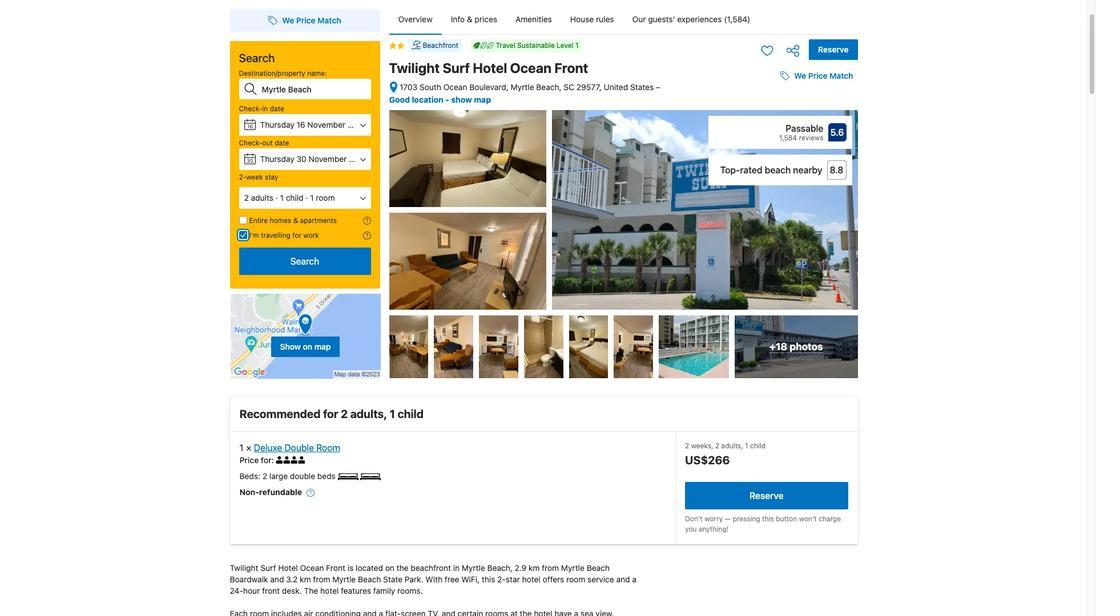 Task type: describe. For each thing, give the bounding box(es) containing it.
check- for out
[[239, 139, 262, 147]]

service
[[588, 575, 614, 585]]

desk.
[[282, 586, 302, 596]]

map inside 1703 south ocean boulevard, myrtle beach, sc 29577, united states – good location - show map
[[474, 95, 491, 104]]

top-rated beach nearby element
[[714, 163, 822, 177]]

1 occupancy image from the left
[[283, 457, 291, 464]]

beachfront
[[423, 41, 458, 50]]

beds
[[317, 472, 336, 481]]

8.8 element
[[827, 161, 846, 180]]

2 vertical spatial hotel
[[534, 609, 552, 617]]

0 vertical spatial &
[[467, 14, 473, 24]]

check-out date
[[239, 139, 289, 147]]

located
[[356, 563, 383, 573]]

24-
[[230, 586, 243, 596]]

we'll show you stays where you can have the entire place to yourself image
[[363, 217, 371, 225]]

2 large double beds
[[263, 472, 336, 481]]

state
[[383, 575, 403, 585]]

we'll show you stays where you can have the entire place to yourself image
[[363, 217, 371, 225]]

united
[[604, 82, 628, 92]]

free
[[445, 575, 459, 585]]

1 horizontal spatial we
[[794, 71, 806, 81]]

2 adults · 1 child · 1 room
[[244, 193, 335, 203]]

house rules
[[570, 14, 614, 24]]

1 vertical spatial the
[[520, 609, 532, 617]]

overview link
[[389, 5, 442, 34]]

0 horizontal spatial 30
[[247, 158, 253, 164]]

large
[[269, 472, 288, 481]]

travel
[[496, 41, 515, 50]]

adults
[[251, 193, 273, 203]]

good
[[389, 95, 410, 104]]

click to open map view image
[[389, 81, 398, 94]]

wifi,
[[461, 575, 480, 585]]

flat-
[[385, 609, 401, 617]]

button
[[776, 515, 797, 523]]

this inside twilight surf hotel ocean front is located on the beachfront in myrtle beach, 2.9 km from myrtle beach boardwalk and 3.2 km from myrtle beach state park. with free wifi, this 2-star hotel offers room service and a 24-hour front desk. the hotel features family rooms. each room includes air conditioning and a flat-screen tv, and certain rooms at the hotel have a sea vi
[[482, 575, 495, 585]]

week
[[246, 173, 263, 182]]

non-refundable
[[240, 488, 302, 497]]

+18 photos
[[769, 341, 823, 353]]

1 × deluxe double room
[[240, 443, 340, 453]]

2 weeks, 2 adults, 1 child us$266
[[685, 442, 766, 467]]

—
[[725, 515, 731, 523]]

in inside twilight surf hotel ocean front is located on the beachfront in myrtle beach, 2.9 km from myrtle beach boardwalk and 3.2 km from myrtle beach state park. with free wifi, this 2-star hotel offers room service and a 24-hour front desk. the hotel features family rooms. each room includes air conditioning and a flat-screen tv, and certain rooms at the hotel have a sea vi
[[453, 563, 460, 573]]

out
[[262, 139, 273, 147]]

states
[[630, 82, 654, 92]]

myrtle up offers
[[561, 563, 585, 573]]

child for recommended
[[398, 408, 424, 421]]

charge
[[819, 515, 841, 523]]

and right service on the right
[[616, 575, 630, 585]]

front for twilight surf hotel ocean front is located on the beachfront in myrtle beach, 2.9 km from myrtle beach boardwalk and 3.2 km from myrtle beach state park. with free wifi, this 2-star hotel offers room service and a 24-hour front desk. the hotel features family rooms. each room includes air conditioning and a flat-screen tv, and certain rooms at the hotel have a sea vi
[[326, 563, 345, 573]]

1 vertical spatial beach
[[358, 575, 381, 585]]

0 horizontal spatial the
[[397, 563, 409, 573]]

in inside search section
[[262, 104, 268, 113]]

experiences
[[677, 14, 722, 24]]

park.
[[405, 575, 423, 585]]

1,584
[[779, 134, 797, 142]]

double
[[285, 443, 314, 453]]

rooms.
[[397, 586, 423, 596]]

have
[[555, 609, 572, 617]]

–
[[656, 82, 661, 92]]

rated okay element
[[714, 122, 824, 135]]

1 occupancy image from the left
[[276, 457, 283, 464]]

top-rated beach nearby
[[720, 165, 822, 175]]

ocean for twilight surf hotel ocean front
[[510, 60, 552, 76]]

-
[[446, 95, 449, 104]]

twilight for twilight surf hotel ocean front is located on the beachfront in myrtle beach, 2.9 km from myrtle beach boardwalk and 3.2 km from myrtle beach state park. with free wifi, this 2-star hotel offers room service and a 24-hour front desk. the hotel features family rooms. each room includes air conditioning and a flat-screen tv, and certain rooms at the hotel have a sea vi
[[230, 563, 258, 573]]

match for we price match dropdown button to the right
[[830, 71, 853, 81]]

recommended for 2 adults,  1 child
[[240, 408, 424, 421]]

ocean inside 1703 south ocean boulevard, myrtle beach, sc 29577, united states – good location - show map
[[443, 82, 467, 92]]

2023 for thursday 16 november 2023
[[348, 120, 367, 130]]

1 horizontal spatial 30
[[297, 154, 307, 164]]

reviews
[[799, 134, 824, 142]]

house
[[570, 14, 594, 24]]

check-in date
[[239, 104, 284, 113]]

adults, for weeks,
[[721, 442, 743, 451]]

our guests' experiences (1,584)
[[632, 14, 750, 24]]

1 vertical spatial hotel
[[320, 586, 339, 596]]

location
[[412, 95, 444, 104]]

rules
[[596, 14, 614, 24]]

1703 south ocean boulevard, myrtle beach, sc 29577, united states – good location - show map
[[389, 82, 661, 104]]

south
[[420, 82, 441, 92]]

(1,584)
[[724, 14, 750, 24]]

travel sustainable level 1
[[496, 41, 579, 50]]

amenities
[[516, 14, 552, 24]]

each
[[230, 609, 248, 617]]

beach, inside twilight surf hotel ocean front is located on the beachfront in myrtle beach, 2.9 km from myrtle beach boardwalk and 3.2 km from myrtle beach state park. with free wifi, this 2-star hotel offers room service and a 24-hour front desk. the hotel features family rooms. each room includes air conditioning and a flat-screen tv, and certain rooms at the hotel have a sea vi
[[487, 563, 513, 573]]

2 for 2 large double beds
[[263, 472, 267, 481]]

for for 2
[[323, 408, 338, 421]]

i'm travelling for work
[[249, 231, 319, 240]]

0 horizontal spatial 16
[[247, 123, 253, 130]]

0 horizontal spatial search
[[239, 51, 275, 65]]

info
[[451, 14, 465, 24]]

rooms
[[485, 609, 508, 617]]

hotel for twilight surf hotel ocean front is located on the beachfront in myrtle beach, 2.9 km from myrtle beach boardwalk and 3.2 km from myrtle beach state park. with free wifi, this 2-star hotel offers room service and a 24-hour front desk. the hotel features family rooms. each room includes air conditioning and a flat-screen tv, and certain rooms at the hotel have a sea vi
[[278, 563, 298, 573]]

1 vertical spatial from
[[313, 575, 330, 585]]

1 vertical spatial price
[[808, 71, 828, 81]]

anything!
[[699, 525, 729, 534]]

you
[[685, 525, 697, 534]]

show
[[280, 342, 301, 351]]

date for check-in date
[[270, 104, 284, 113]]

scored 5.6 element
[[828, 123, 846, 142]]

2 vertical spatial price
[[240, 456, 259, 465]]

refundable
[[259, 488, 302, 497]]

search inside button
[[290, 256, 319, 267]]

0 horizontal spatial a
[[379, 609, 383, 617]]

we price match for we price match dropdown button to the right
[[794, 71, 853, 81]]

we inside search section
[[282, 15, 294, 25]]

at
[[511, 609, 518, 617]]

on inside search section
[[303, 342, 312, 351]]

2-week stay
[[239, 173, 278, 182]]

for inside search section
[[292, 231, 301, 240]]

prices
[[475, 14, 497, 24]]

:
[[272, 456, 274, 465]]

front for twilight surf hotel ocean front
[[555, 60, 588, 76]]

we price match button inside search section
[[264, 10, 346, 31]]

passable
[[786, 123, 824, 134]]

homes
[[270, 216, 291, 225]]

map inside search section
[[314, 342, 331, 351]]

thursday for thursday 16 november 2023
[[260, 120, 294, 130]]

top-
[[720, 165, 740, 175]]

1 horizontal spatial 16
[[297, 120, 305, 130]]

2 vertical spatial room
[[250, 609, 269, 617]]

check- for in
[[239, 104, 262, 113]]

0 vertical spatial hotel
[[522, 575, 541, 585]]

beachfront
[[411, 563, 451, 573]]

the
[[304, 586, 318, 596]]

november for 16
[[307, 120, 345, 130]]

& inside search section
[[293, 216, 298, 225]]

we price match for we price match dropdown button inside search section
[[282, 15, 341, 25]]

29577,
[[577, 82, 602, 92]]

twilight surf hotel ocean front
[[389, 60, 588, 76]]

our guests' experiences (1,584) link
[[623, 5, 760, 34]]

2 horizontal spatial a
[[632, 575, 637, 585]]

don't
[[685, 515, 703, 523]]

thursday for thursday 30 november 2023
[[260, 154, 294, 164]]

double
[[290, 472, 315, 481]]

and up front
[[270, 575, 284, 585]]

non-
[[240, 488, 259, 497]]

child inside button
[[286, 193, 304, 203]]

2 for 2 adults · 1 child · 1 room
[[244, 193, 249, 203]]

2 occupancy image from the left
[[291, 457, 298, 464]]

i'm
[[249, 231, 259, 240]]

1 ×
[[240, 443, 252, 453]]

destination/property
[[239, 69, 305, 78]]



Task type: vqa. For each thing, say whether or not it's contained in the screenshot.
+18 photos link
yes



Task type: locate. For each thing, give the bounding box(es) containing it.
0 horizontal spatial adults,
[[350, 408, 387, 421]]

0 vertical spatial twilight
[[389, 60, 440, 76]]

from up the
[[313, 575, 330, 585]]

in up check-out date
[[262, 104, 268, 113]]

reserve link
[[685, 482, 848, 510]]

room right offers
[[566, 575, 585, 585]]

· up the apartments
[[306, 193, 308, 203]]

we price match button
[[264, 10, 346, 31], [776, 66, 858, 86]]

us$266
[[685, 454, 730, 467]]

0 horizontal spatial front
[[326, 563, 345, 573]]

myrtle
[[511, 82, 534, 92], [462, 563, 485, 573], [561, 563, 585, 573], [332, 575, 356, 585]]

1 horizontal spatial child
[[398, 408, 424, 421]]

front left is
[[326, 563, 345, 573]]

0 vertical spatial on
[[303, 342, 312, 351]]

front
[[555, 60, 588, 76], [326, 563, 345, 573]]

2-
[[239, 173, 246, 182], [497, 575, 506, 585]]

sustainable
[[517, 41, 555, 50]]

2 · from the left
[[306, 193, 308, 203]]

adults, inside 2 weeks, 2 adults, 1 child us$266
[[721, 442, 743, 451]]

match for we price match dropdown button inside search section
[[318, 15, 341, 25]]

a left flat-
[[379, 609, 383, 617]]

conditioning
[[315, 609, 361, 617]]

2- inside search section
[[239, 173, 246, 182]]

don't worry — pressing this button won't charge you anything!
[[685, 515, 841, 534]]

km up the
[[300, 575, 311, 585]]

deluxe
[[254, 443, 282, 453]]

+18 photos link
[[735, 316, 858, 379]]

includes
[[271, 609, 302, 617]]

0 vertical spatial november
[[307, 120, 345, 130]]

match inside search section
[[318, 15, 341, 25]]

date right out
[[275, 139, 289, 147]]

november for 30
[[309, 154, 347, 164]]

1703
[[400, 82, 418, 92]]

occupancy image down double
[[298, 457, 306, 464]]

ocean up the
[[300, 563, 324, 573]]

5.6
[[831, 127, 844, 138]]

ocean up show
[[443, 82, 467, 92]]

apartments
[[300, 216, 337, 225]]

november
[[307, 120, 345, 130], [309, 154, 347, 164]]

beach,
[[536, 82, 562, 92], [487, 563, 513, 573]]

hotel up 3.2
[[278, 563, 298, 573]]

0 horizontal spatial beach
[[358, 575, 381, 585]]

· right adults
[[276, 193, 278, 203]]

surf inside twilight surf hotel ocean front is located on the beachfront in myrtle beach, 2.9 km from myrtle beach boardwalk and 3.2 km from myrtle beach state park. with free wifi, this 2-star hotel offers room service and a 24-hour front desk. the hotel features family rooms. each room includes air conditioning and a flat-screen tv, and certain rooms at the hotel have a sea vi
[[260, 563, 276, 573]]

thursday up out
[[260, 120, 294, 130]]

on right "show"
[[303, 342, 312, 351]]

16 up thursday 30 november 2023 at the left of page
[[297, 120, 305, 130]]

child for 2
[[750, 442, 766, 451]]

1 horizontal spatial ocean
[[443, 82, 467, 92]]

map right "show"
[[314, 342, 331, 351]]

map
[[474, 95, 491, 104], [314, 342, 331, 351]]

0 horizontal spatial 2-
[[239, 173, 246, 182]]

1 vertical spatial search
[[290, 256, 319, 267]]

1 horizontal spatial adults,
[[721, 442, 743, 451]]

0 horizontal spatial we
[[282, 15, 294, 25]]

ocean inside twilight surf hotel ocean front is located on the beachfront in myrtle beach, 2.9 km from myrtle beach boardwalk and 3.2 km from myrtle beach state park. with free wifi, this 2-star hotel offers room service and a 24-hour front desk. the hotel features family rooms. each room includes air conditioning and a flat-screen tv, and certain rooms at the hotel have a sea vi
[[300, 563, 324, 573]]

thursday 16 november 2023
[[260, 120, 367, 130]]

0 horizontal spatial twilight
[[230, 563, 258, 573]]

beach
[[765, 165, 791, 175]]

·
[[276, 193, 278, 203], [306, 193, 308, 203]]

0 horizontal spatial hotel
[[278, 563, 298, 573]]

0 horizontal spatial km
[[300, 575, 311, 585]]

pressing
[[733, 515, 760, 523]]

travelling
[[261, 231, 291, 240]]

1 vertical spatial front
[[326, 563, 345, 573]]

0 vertical spatial map
[[474, 95, 491, 104]]

0 vertical spatial beach,
[[536, 82, 562, 92]]

we price match down reserve button
[[794, 71, 853, 81]]

amenities link
[[506, 5, 561, 34]]

2 horizontal spatial ocean
[[510, 60, 552, 76]]

0 vertical spatial search
[[239, 51, 275, 65]]

search section
[[225, 0, 385, 380]]

0 horizontal spatial &
[[293, 216, 298, 225]]

map down boulevard,
[[474, 95, 491, 104]]

1 horizontal spatial from
[[542, 563, 559, 573]]

child inside 2 weeks, 2 adults, 1 child us$266
[[750, 442, 766, 451]]

entire
[[249, 216, 268, 225]]

2- left stay
[[239, 173, 246, 182]]

1 horizontal spatial a
[[574, 609, 578, 617]]

match up name:
[[318, 15, 341, 25]]

1 horizontal spatial this
[[762, 515, 774, 523]]

twilight inside twilight surf hotel ocean front is located on the beachfront in myrtle beach, 2.9 km from myrtle beach boardwalk and 3.2 km from myrtle beach state park. with free wifi, this 2-star hotel offers room service and a 24-hour front desk. the hotel features family rooms. each room includes air conditioning and a flat-screen tv, and certain rooms at the hotel have a sea vi
[[230, 563, 258, 573]]

offers
[[543, 575, 564, 585]]

2 inside button
[[244, 193, 249, 203]]

0 horizontal spatial beach,
[[487, 563, 513, 573]]

0 vertical spatial surf
[[443, 60, 470, 76]]

0 vertical spatial room
[[316, 193, 335, 203]]

1 horizontal spatial search
[[290, 256, 319, 267]]

beds:
[[240, 472, 263, 481]]

2 vertical spatial for
[[261, 456, 272, 465]]

sea
[[581, 609, 594, 617]]

1 vertical spatial for
[[323, 408, 338, 421]]

0 horizontal spatial we price match
[[282, 15, 341, 25]]

16 down check-in date
[[247, 123, 253, 130]]

deluxe double room link
[[254, 443, 340, 453]]

surf down 'beachfront' on the top of the page
[[443, 60, 470, 76]]

we price match button down reserve button
[[776, 66, 858, 86]]

myrtle right boulevard,
[[511, 82, 534, 92]]

2
[[244, 193, 249, 203], [341, 408, 348, 421], [685, 442, 689, 451], [715, 442, 720, 451], [263, 472, 267, 481]]

this left button
[[762, 515, 774, 523]]

room right each on the bottom left
[[250, 609, 269, 617]]

0 vertical spatial check-
[[239, 104, 262, 113]]

1 horizontal spatial reserve
[[818, 45, 849, 54]]

price down the 1 ×
[[240, 456, 259, 465]]

1 horizontal spatial we price match button
[[776, 66, 858, 86]]

2 vertical spatial ocean
[[300, 563, 324, 573]]

2 check- from the top
[[239, 139, 262, 147]]

on inside twilight surf hotel ocean front is located on the beachfront in myrtle beach, 2.9 km from myrtle beach boardwalk and 3.2 km from myrtle beach state park. with free wifi, this 2-star hotel offers room service and a 24-hour front desk. the hotel features family rooms. each room includes air conditioning and a flat-screen tv, and certain rooms at the hotel have a sea vi
[[385, 563, 394, 573]]

weeks,
[[691, 442, 713, 451]]

on up the state
[[385, 563, 394, 573]]

in up free
[[453, 563, 460, 573]]

for for :
[[261, 456, 272, 465]]

if you select this option, we'll show you popular business travel features like breakfast, wifi and free parking. image
[[363, 232, 371, 240], [363, 232, 371, 240]]

2 horizontal spatial room
[[566, 575, 585, 585]]

2 vertical spatial child
[[750, 442, 766, 451]]

0 vertical spatial front
[[555, 60, 588, 76]]

beach, left the sc
[[536, 82, 562, 92]]

we price match inside search section
[[282, 15, 341, 25]]

thursday 30 november 2023
[[260, 154, 368, 164]]

0 horizontal spatial from
[[313, 575, 330, 585]]

surf up the boardwalk
[[260, 563, 276, 573]]

price inside search section
[[296, 15, 316, 25]]

& right homes
[[293, 216, 298, 225]]

price down reserve button
[[808, 71, 828, 81]]

twilight up the boardwalk
[[230, 563, 258, 573]]

twilight for twilight surf hotel ocean front
[[389, 60, 440, 76]]

2 thursday from the top
[[260, 154, 294, 164]]

info & prices link
[[442, 5, 506, 34]]

myrtle up wifi,
[[462, 563, 485, 573]]

this right wifi,
[[482, 575, 495, 585]]

check- up check-out date
[[239, 104, 262, 113]]

0 horizontal spatial match
[[318, 15, 341, 25]]

1 horizontal spatial match
[[830, 71, 853, 81]]

match down reserve button
[[830, 71, 853, 81]]

2023 up thursday 30 november 2023 at the left of page
[[348, 120, 367, 130]]

for left 'work'
[[292, 231, 301, 240]]

hotel inside twilight surf hotel ocean front is located on the beachfront in myrtle beach, 2.9 km from myrtle beach boardwalk and 3.2 km from myrtle beach state park. with free wifi, this 2-star hotel offers room service and a 24-hour front desk. the hotel features family rooms. each room includes air conditioning and a flat-screen tv, and certain rooms at the hotel have a sea vi
[[278, 563, 298, 573]]

1 vertical spatial in
[[453, 563, 460, 573]]

tv,
[[428, 609, 440, 617]]

guests'
[[648, 14, 675, 24]]

room up the apartments
[[316, 193, 335, 203]]

0 horizontal spatial ·
[[276, 193, 278, 203]]

Where are you going? field
[[257, 79, 371, 99]]

a left the sea
[[574, 609, 578, 617]]

hour
[[243, 586, 260, 596]]

won't
[[799, 515, 817, 523]]

hotel up boulevard,
[[473, 60, 507, 76]]

date up out
[[270, 104, 284, 113]]

beach, up star
[[487, 563, 513, 573]]

1 · from the left
[[276, 193, 278, 203]]

occupancy image right :
[[276, 457, 283, 464]]

0 horizontal spatial price
[[240, 456, 259, 465]]

1 inside 2 weeks, 2 adults, 1 child us$266
[[745, 442, 748, 451]]

level
[[557, 41, 574, 50]]

beach up service on the right
[[587, 563, 610, 573]]

reserve inside button
[[818, 45, 849, 54]]

price
[[296, 15, 316, 25], [808, 71, 828, 81], [240, 456, 259, 465]]

ocean down sustainable on the top of the page
[[510, 60, 552, 76]]

1 horizontal spatial beach
[[587, 563, 610, 573]]

on
[[303, 342, 312, 351], [385, 563, 394, 573]]

more details on meals and payment options image
[[307, 490, 315, 498]]

reserve
[[818, 45, 849, 54], [750, 491, 784, 501]]

thursday down out
[[260, 154, 294, 164]]

name:
[[307, 69, 327, 78]]

0 horizontal spatial in
[[262, 104, 268, 113]]

&
[[467, 14, 473, 24], [293, 216, 298, 225]]

show on map button
[[230, 293, 381, 380], [271, 337, 340, 357]]

1 vertical spatial child
[[398, 408, 424, 421]]

search button
[[239, 248, 371, 275]]

1 vertical spatial hotel
[[278, 563, 298, 573]]

0 vertical spatial we price match button
[[264, 10, 346, 31]]

front
[[262, 586, 280, 596]]

1 vertical spatial reserve
[[750, 491, 784, 501]]

twilight up 1703
[[389, 60, 440, 76]]

0 vertical spatial for
[[292, 231, 301, 240]]

room inside 2 adults · 1 child · 1 room button
[[316, 193, 335, 203]]

2.9
[[515, 563, 526, 573]]

good location - show map button
[[389, 95, 491, 104]]

0 vertical spatial 2023
[[348, 120, 367, 130]]

1 vertical spatial we
[[794, 71, 806, 81]]

search up destination/property
[[239, 51, 275, 65]]

1 check- from the top
[[239, 104, 262, 113]]

date for check-out date
[[275, 139, 289, 147]]

we up "destination/property name:"
[[282, 15, 294, 25]]

this inside don't worry — pressing this button won't charge you anything!
[[762, 515, 774, 523]]

a right service on the right
[[632, 575, 637, 585]]

0 horizontal spatial room
[[250, 609, 269, 617]]

the up the state
[[397, 563, 409, 573]]

adults, for for
[[350, 408, 387, 421]]

and
[[270, 575, 284, 585], [616, 575, 630, 585], [363, 609, 377, 617], [442, 609, 456, 617]]

price for :
[[240, 456, 276, 465]]

november up thursday 30 november 2023 at the left of page
[[307, 120, 345, 130]]

from up offers
[[542, 563, 559, 573]]

0 horizontal spatial ocean
[[300, 563, 324, 573]]

0 vertical spatial from
[[542, 563, 559, 573]]

hotel
[[522, 575, 541, 585], [320, 586, 339, 596], [534, 609, 552, 617]]

and right tv,
[[442, 609, 456, 617]]

1 horizontal spatial map
[[474, 95, 491, 104]]

1 horizontal spatial ·
[[306, 193, 308, 203]]

reserve for reserve link
[[750, 491, 784, 501]]

match
[[318, 15, 341, 25], [830, 71, 853, 81]]

1 vertical spatial 2-
[[497, 575, 506, 585]]

the
[[397, 563, 409, 573], [520, 609, 532, 617]]

1 horizontal spatial front
[[555, 60, 588, 76]]

recommended
[[240, 408, 321, 421]]

1 vertical spatial we price match button
[[776, 66, 858, 86]]

for
[[292, 231, 301, 240], [323, 408, 338, 421], [261, 456, 272, 465]]

for down deluxe
[[261, 456, 272, 465]]

0 vertical spatial beach
[[587, 563, 610, 573]]

we price match
[[282, 15, 341, 25], [794, 71, 853, 81]]

with
[[426, 575, 443, 585]]

1 horizontal spatial surf
[[443, 60, 470, 76]]

certain
[[458, 609, 483, 617]]

2- inside twilight surf hotel ocean front is located on the beachfront in myrtle beach, 2.9 km from myrtle beach boardwalk and 3.2 km from myrtle beach state park. with free wifi, this 2-star hotel offers room service and a 24-hour front desk. the hotel features family rooms. each room includes air conditioning and a flat-screen tv, and certain rooms at the hotel have a sea vi
[[497, 575, 506, 585]]

0 vertical spatial hotel
[[473, 60, 507, 76]]

1 horizontal spatial room
[[316, 193, 335, 203]]

1 vertical spatial adults,
[[721, 442, 743, 451]]

we
[[282, 15, 294, 25], [794, 71, 806, 81]]

reserve for reserve button
[[818, 45, 849, 54]]

the right at
[[520, 609, 532, 617]]

beach, inside 1703 south ocean boulevard, myrtle beach, sc 29577, united states – good location - show map
[[536, 82, 562, 92]]

0 horizontal spatial occupancy image
[[276, 457, 283, 464]]

0 vertical spatial date
[[270, 104, 284, 113]]

1 vertical spatial november
[[309, 154, 347, 164]]

myrtle down is
[[332, 575, 356, 585]]

30 up week
[[247, 158, 253, 164]]

occupancy image down 1 × deluxe double room
[[283, 457, 291, 464]]

0 vertical spatial the
[[397, 563, 409, 573]]

we up passable
[[794, 71, 806, 81]]

front up the sc
[[555, 60, 588, 76]]

show on map
[[280, 342, 331, 351]]

1 vertical spatial 2023
[[349, 154, 368, 164]]

front inside twilight surf hotel ocean front is located on the beachfront in myrtle beach, 2.9 km from myrtle beach boardwalk and 3.2 km from myrtle beach state park. with free wifi, this 2-star hotel offers room service and a 24-hour front desk. the hotel features family rooms. each room includes air conditioning and a flat-screen tv, and certain rooms at the hotel have a sea vi
[[326, 563, 345, 573]]

myrtle inside 1703 south ocean boulevard, myrtle beach, sc 29577, united states – good location - show map
[[511, 82, 534, 92]]

destination/property name:
[[239, 69, 327, 78]]

1 horizontal spatial twilight
[[389, 60, 440, 76]]

1 vertical spatial thursday
[[260, 154, 294, 164]]

1 vertical spatial map
[[314, 342, 331, 351]]

beach down located
[[358, 575, 381, 585]]

surf for twilight surf hotel ocean front is located on the beachfront in myrtle beach, 2.9 km from myrtle beach boardwalk and 3.2 km from myrtle beach state park. with free wifi, this 2-star hotel offers room service and a 24-hour front desk. the hotel features family rooms. each room includes air conditioning and a flat-screen tv, and certain rooms at the hotel have a sea vi
[[260, 563, 276, 573]]

in
[[262, 104, 268, 113], [453, 563, 460, 573]]

search down 'work'
[[290, 256, 319, 267]]

overview
[[398, 14, 433, 24]]

1 vertical spatial this
[[482, 575, 495, 585]]

30 down thursday 16 november 2023
[[297, 154, 307, 164]]

2- right wifi,
[[497, 575, 506, 585]]

0 vertical spatial child
[[286, 193, 304, 203]]

for up room
[[323, 408, 338, 421]]

hotel left 'have'
[[534, 609, 552, 617]]

occupancy image
[[276, 457, 283, 464], [298, 457, 306, 464]]

1 horizontal spatial price
[[296, 15, 316, 25]]

we price match up name:
[[282, 15, 341, 25]]

1 horizontal spatial km
[[529, 563, 540, 573]]

1 vertical spatial we price match
[[794, 71, 853, 81]]

we price match button up name:
[[264, 10, 346, 31]]

1 horizontal spatial 2-
[[497, 575, 506, 585]]

1 vertical spatial on
[[385, 563, 394, 573]]

0 horizontal spatial for
[[261, 456, 272, 465]]

surf for twilight surf hotel ocean front
[[443, 60, 470, 76]]

surf
[[443, 60, 470, 76], [260, 563, 276, 573]]

check- up week
[[239, 139, 262, 147]]

2023 for thursday 30 november 2023
[[349, 154, 368, 164]]

0 horizontal spatial child
[[286, 193, 304, 203]]

& right info
[[467, 14, 473, 24]]

our
[[632, 14, 646, 24]]

ocean for twilight surf hotel ocean front is located on the beachfront in myrtle beach, 2.9 km from myrtle beach boardwalk and 3.2 km from myrtle beach state park. with free wifi, this 2-star hotel offers room service and a 24-hour front desk. the hotel features family rooms. each room includes air conditioning and a flat-screen tv, and certain rooms at the hotel have a sea vi
[[300, 563, 324, 573]]

hotel right the
[[320, 586, 339, 596]]

2023 down thursday 16 november 2023
[[349, 154, 368, 164]]

km right 2.9
[[529, 563, 540, 573]]

adults,
[[350, 408, 387, 421], [721, 442, 743, 451]]

1 vertical spatial twilight
[[230, 563, 258, 573]]

3.2
[[286, 575, 298, 585]]

boulevard,
[[470, 82, 509, 92]]

photos
[[790, 341, 823, 353]]

price up name:
[[296, 15, 316, 25]]

hotel for twilight surf hotel ocean front
[[473, 60, 507, 76]]

2 occupancy image from the left
[[298, 457, 306, 464]]

0 vertical spatial in
[[262, 104, 268, 113]]

1 horizontal spatial hotel
[[473, 60, 507, 76]]

november down thursday 16 november 2023
[[309, 154, 347, 164]]

1 horizontal spatial in
[[453, 563, 460, 573]]

occupancy image down deluxe double room link
[[291, 457, 298, 464]]

0 vertical spatial km
[[529, 563, 540, 573]]

1 vertical spatial km
[[300, 575, 311, 585]]

occupancy image
[[283, 457, 291, 464], [291, 457, 298, 464]]

and left flat-
[[363, 609, 377, 617]]

child
[[286, 193, 304, 203], [398, 408, 424, 421], [750, 442, 766, 451]]

1 thursday from the top
[[260, 120, 294, 130]]

2 for 2 weeks, 2 adults, 1 child us$266
[[685, 442, 689, 451]]

room
[[316, 443, 340, 453]]

hotel down 2.9
[[522, 575, 541, 585]]



